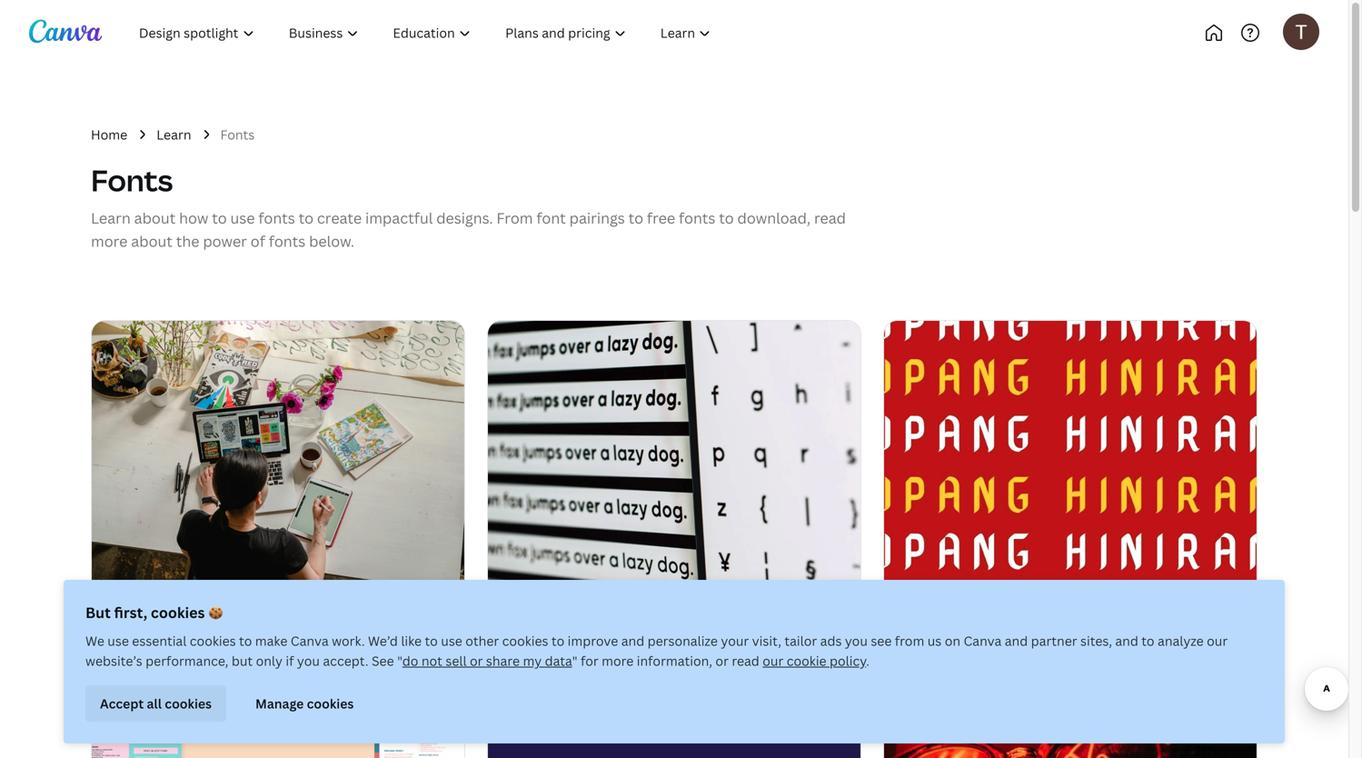 Task type: locate. For each thing, give the bounding box(es) containing it.
tailor
[[785, 632, 818, 650]]

0 vertical spatial read
[[815, 208, 846, 228]]

"
[[397, 652, 403, 670], [572, 652, 578, 670]]

fonts link
[[91, 617, 465, 632]]

power
[[203, 231, 247, 251]]

to up power
[[212, 208, 227, 228]]

for right tips
[[247, 637, 268, 657]]

from
[[895, 632, 925, 650]]

use up "website's"
[[108, 632, 129, 650]]

0 horizontal spatial more
[[91, 231, 128, 251]]

2 " from the left
[[572, 652, 578, 670]]

fonts right the of
[[269, 231, 306, 251]]

cookie
[[787, 652, 827, 670]]

2 horizontal spatial and
[[1116, 632, 1139, 650]]

use inside fonts learn about how to use fonts to create impactful designs. from font pairings to free fonts to download, read more about the power of fonts below.
[[230, 208, 255, 228]]

home link
[[91, 125, 127, 145]]

for inside fonts top 7 typography tips for poster design
[[247, 637, 268, 657]]

for
[[247, 637, 268, 657], [1039, 637, 1060, 657], [581, 652, 599, 670]]

fonts up we
[[91, 617, 128, 632]]

try
[[610, 637, 631, 657]]

1 horizontal spatial more
[[602, 652, 634, 670]]

to left free
[[629, 208, 644, 228]]

learn right the home
[[157, 126, 191, 143]]

or down your
[[716, 652, 729, 670]]

create
[[317, 208, 362, 228]]

use
[[230, 208, 255, 228], [108, 632, 129, 650], [441, 632, 463, 650]]

to right like at the bottom
[[425, 632, 438, 650]]

2 or from the left
[[716, 652, 729, 670]]

our down visit,
[[763, 652, 784, 670]]

more inside fonts learn about how to use fonts to create impactful designs. from font pairings to free fonts to download, read more about the power of fonts below.
[[91, 231, 128, 251]]

more
[[91, 231, 128, 251], [602, 652, 634, 670]]

for left your
[[1039, 637, 1060, 657]]

and right sites,
[[1116, 632, 1139, 650]]

we use essential cookies to make canva work. we'd like to use other cookies to improve and personalize your visit, tailor ads you see from us on canva and partner sites, and to analyze our website's performance, but only if you accept. see "
[[85, 632, 1228, 670]]

about
[[134, 208, 176, 228], [131, 231, 173, 251]]

0 vertical spatial font
[[537, 208, 566, 228]]

0 vertical spatial more
[[91, 231, 128, 251]]

to up the data
[[552, 632, 565, 650]]

more left the
[[91, 231, 128, 251]]

fonts inside fonts top 7 typography tips for poster design
[[91, 617, 128, 632]]

0 horizontal spatial our
[[763, 652, 784, 670]]

fonts inside fonts learn about how to use fonts to create impactful designs. from font pairings to free fonts to download, read more about the power of fonts below.
[[91, 160, 173, 200]]

1 horizontal spatial "
[[572, 652, 578, 670]]

learn link
[[157, 125, 191, 145]]

how
[[179, 208, 209, 228]]

impactful
[[365, 208, 433, 228]]

2021
[[651, 637, 685, 657]]

of
[[251, 231, 265, 251]]

1 horizontal spatial you
[[845, 632, 868, 650]]

fonts
[[259, 208, 295, 228], [679, 208, 716, 228], [269, 231, 306, 251]]

top level navigation element
[[124, 15, 789, 51]]

font right 10
[[508, 637, 538, 657]]

ads
[[821, 632, 842, 650]]

fonts for fonts 10 font trends to try in 2021
[[487, 617, 524, 632]]

and
[[622, 632, 645, 650], [1005, 632, 1028, 650], [1116, 632, 1139, 650]]

but first, cookies 🍪
[[85, 603, 223, 622]]

or
[[470, 652, 483, 670], [716, 652, 729, 670]]

or right sell
[[470, 652, 483, 670]]

do not sell or share my data " for more information, or read our cookie policy .
[[403, 652, 870, 670]]

learn left how
[[91, 208, 131, 228]]

to left create
[[299, 208, 314, 228]]

learn
[[157, 126, 191, 143], [91, 208, 131, 228]]

1 horizontal spatial canva
[[964, 632, 1002, 650]]

and up do not sell or share my data " for more information, or read our cookie policy . on the bottom of page
[[622, 632, 645, 650]]

canva right the on
[[964, 632, 1002, 650]]

pairings
[[570, 208, 625, 228]]

1 horizontal spatial our
[[1207, 632, 1228, 650]]

and left partner
[[1005, 632, 1028, 650]]

1 vertical spatial read
[[732, 652, 760, 670]]

to inside fonts 10 font trends to try in 2021
[[592, 637, 607, 657]]

1 vertical spatial learn
[[91, 208, 131, 228]]

work.
[[332, 632, 365, 650]]

fonts up 10
[[487, 617, 524, 632]]

read right download,
[[815, 208, 846, 228]]

use up sell
[[441, 632, 463, 650]]

0 horizontal spatial canva
[[291, 632, 329, 650]]

font right from
[[537, 208, 566, 228]]

about left how
[[134, 208, 176, 228]]

1 canva from the left
[[291, 632, 329, 650]]

essential
[[132, 632, 187, 650]]

sell
[[446, 652, 467, 670]]

see
[[372, 652, 394, 670]]

learn inside fonts learn about how to use fonts to create impactful designs. from font pairings to free fonts to download, read more about the power of fonts below.
[[91, 208, 131, 228]]

we'd
[[368, 632, 398, 650]]

about left the
[[131, 231, 173, 251]]

cookies
[[151, 603, 205, 622], [190, 632, 236, 650], [502, 632, 549, 650], [165, 695, 212, 712], [307, 695, 354, 712]]

fonts up the of
[[259, 208, 295, 228]]

us
[[928, 632, 942, 650]]

in
[[634, 637, 648, 657]]

manage
[[255, 695, 304, 712]]

1 " from the left
[[397, 652, 403, 670]]

if
[[286, 652, 294, 670]]

below.
[[309, 231, 355, 251]]

design 20 free filipino fonts for your pinoy inspired designs
[[884, 617, 1201, 680]]

1 horizontal spatial or
[[716, 652, 729, 670]]

from
[[497, 208, 533, 228]]

my
[[523, 652, 542, 670]]

7
[[120, 637, 128, 657]]

10 font trends to try in 2021 link
[[487, 635, 862, 659]]

like
[[401, 632, 422, 650]]

1 vertical spatial you
[[297, 652, 320, 670]]

0 vertical spatial learn
[[157, 126, 191, 143]]

to
[[212, 208, 227, 228], [299, 208, 314, 228], [629, 208, 644, 228], [719, 208, 734, 228], [239, 632, 252, 650], [425, 632, 438, 650], [552, 632, 565, 650], [1142, 632, 1155, 650], [592, 637, 607, 657]]

cookies right all
[[165, 695, 212, 712]]

fonts 10 font trends to try in 2021
[[487, 617, 685, 657]]

fonts right filipino
[[996, 637, 1035, 657]]

on
[[945, 632, 961, 650]]

data
[[545, 652, 572, 670]]

make
[[255, 632, 288, 650]]

the
[[176, 231, 200, 251]]

to up but
[[239, 632, 252, 650]]

fonts for fonts learn about how to use fonts to create impactful designs. from font pairings to free fonts to download, read more about the power of fonts below.
[[91, 160, 173, 200]]

font inside fonts 10 font trends to try in 2021
[[508, 637, 538, 657]]

font
[[537, 208, 566, 228], [508, 637, 538, 657]]

to left try
[[592, 637, 607, 657]]

our inside we use essential cookies to make canva work. we'd like to use other cookies to improve and personalize your visit, tailor ads you see from us on canva and partner sites, and to analyze our website's performance, but only if you accept. see "
[[1207, 632, 1228, 650]]

our
[[1207, 632, 1228, 650], [763, 652, 784, 670]]

read down your
[[732, 652, 760, 670]]

designs.
[[437, 208, 493, 228]]

1 horizontal spatial read
[[815, 208, 846, 228]]

fonts
[[221, 126, 255, 143], [91, 160, 173, 200], [91, 617, 128, 632], [487, 617, 524, 632], [996, 637, 1035, 657]]

cookies up my
[[502, 632, 549, 650]]

to right pinoy
[[1142, 632, 1155, 650]]

fonts inside fonts 10 font trends to try in 2021
[[487, 617, 524, 632]]

read
[[815, 208, 846, 228], [732, 652, 760, 670]]

our right analyze
[[1207, 632, 1228, 650]]

0 horizontal spatial "
[[397, 652, 403, 670]]

other
[[466, 632, 499, 650]]

" right "see"
[[397, 652, 403, 670]]

manage cookies
[[255, 695, 354, 712]]

1 or from the left
[[470, 652, 483, 670]]

1 vertical spatial font
[[508, 637, 538, 657]]

use up the of
[[230, 208, 255, 228]]

do not sell or share my data link
[[403, 652, 572, 670]]

canva up if on the bottom left of page
[[291, 632, 329, 650]]

you up policy
[[845, 632, 868, 650]]

0 horizontal spatial you
[[297, 652, 320, 670]]

1 vertical spatial about
[[131, 231, 173, 251]]

fonts for fonts top 7 typography tips for poster design
[[91, 617, 128, 632]]

🍪
[[208, 603, 223, 622]]

cookies inside manage cookies button
[[307, 695, 354, 712]]

for inside design 20 free filipino fonts for your pinoy inspired designs
[[1039, 637, 1060, 657]]

more left in
[[602, 652, 634, 670]]

fonts right free
[[679, 208, 716, 228]]

" down improve
[[572, 652, 578, 670]]

you
[[845, 632, 868, 650], [297, 652, 320, 670]]

for down improve
[[581, 652, 599, 670]]

0 horizontal spatial for
[[247, 637, 268, 657]]

cookies down accept.
[[307, 695, 354, 712]]

fonts right learn link
[[221, 126, 255, 143]]

you right if on the bottom left of page
[[297, 652, 320, 670]]

first,
[[114, 603, 147, 622]]

0 horizontal spatial learn
[[91, 208, 131, 228]]

1 horizontal spatial use
[[230, 208, 255, 228]]

1 horizontal spatial and
[[1005, 632, 1028, 650]]

0 horizontal spatial or
[[470, 652, 483, 670]]

0 horizontal spatial and
[[622, 632, 645, 650]]

partner
[[1032, 632, 1078, 650]]

0 vertical spatial our
[[1207, 632, 1228, 650]]

2 horizontal spatial for
[[1039, 637, 1060, 657]]

0 horizontal spatial read
[[732, 652, 760, 670]]

20
[[884, 637, 902, 657]]

do
[[403, 652, 419, 670]]

fonts down "home" link
[[91, 160, 173, 200]]



Task type: vqa. For each thing, say whether or not it's contained in the screenshot.
ADD TITLE text field
no



Task type: describe. For each thing, give the bounding box(es) containing it.
fonts for fonts
[[221, 126, 255, 143]]

website's
[[85, 652, 143, 670]]

your
[[721, 632, 749, 650]]

not
[[422, 652, 443, 670]]

canva ph fonts - article banner (1) image
[[885, 321, 1257, 602]]

our cookie policy link
[[763, 652, 867, 670]]

0 horizontal spatial use
[[108, 632, 129, 650]]

font inside fonts learn about how to use fonts to create impactful designs. from font pairings to free fonts to download, read more about the power of fonts below.
[[537, 208, 566, 228]]

but
[[85, 603, 111, 622]]

to left download,
[[719, 208, 734, 228]]

inspired
[[1143, 637, 1201, 657]]

10
[[487, 637, 505, 657]]

improve
[[568, 632, 618, 650]]

2 horizontal spatial use
[[441, 632, 463, 650]]

for for fonts
[[1039, 637, 1060, 657]]

free
[[647, 208, 676, 228]]

typography
[[131, 637, 213, 657]]

personalize
[[648, 632, 718, 650]]

poster
[[271, 637, 318, 657]]

filipino
[[940, 637, 992, 657]]

accept all cookies
[[100, 695, 212, 712]]

1 vertical spatial more
[[602, 652, 634, 670]]

share
[[486, 652, 520, 670]]

0 vertical spatial you
[[845, 632, 868, 650]]

cookies inside accept all cookies button
[[165, 695, 212, 712]]

2 canva from the left
[[964, 632, 1002, 650]]

analyze
[[1158, 632, 1204, 650]]

trends
[[542, 637, 588, 657]]

1 and from the left
[[622, 632, 645, 650]]

but
[[232, 652, 253, 670]]

top 7 typography tips for poster design link
[[91, 635, 465, 659]]

read inside fonts learn about how to use fonts to create impactful designs. from font pairings to free fonts to download, read more about the power of fonts below.
[[815, 208, 846, 228]]

top
[[91, 637, 117, 657]]

designs
[[884, 660, 939, 680]]

see
[[871, 632, 892, 650]]

pinoy
[[1099, 637, 1139, 657]]

fonts top 7 typography tips for poster design
[[91, 617, 368, 657]]

design
[[884, 617, 925, 632]]

0 vertical spatial about
[[134, 208, 176, 228]]

1 vertical spatial our
[[763, 652, 784, 670]]

performance,
[[146, 652, 229, 670]]

design
[[321, 637, 368, 657]]

download,
[[738, 208, 811, 228]]

for for tips
[[247, 637, 268, 657]]

cookies down the 🍪
[[190, 632, 236, 650]]

tips
[[217, 637, 244, 657]]

accept.
[[323, 652, 369, 670]]

your
[[1063, 637, 1096, 657]]

accept all cookies button
[[85, 685, 226, 722]]

accept
[[100, 695, 144, 712]]

fonts learn about how to use fonts to create impactful designs. from font pairings to free fonts to download, read more about the power of fonts below.
[[91, 160, 846, 251]]

we
[[85, 632, 104, 650]]

home
[[91, 126, 127, 143]]

visit,
[[752, 632, 782, 650]]

1 horizontal spatial for
[[581, 652, 599, 670]]

policy
[[830, 652, 867, 670]]

" inside we use essential cookies to make canva work. we'd like to use other cookies to improve and personalize your visit, tailor ads you see from us on canva and partner sites, and to analyze our website's performance, but only if you accept. see "
[[397, 652, 403, 670]]

.
[[867, 652, 870, 670]]

markus spiske f81ym3de5n4 unsplash image
[[488, 321, 861, 602]]

cookies up essential
[[151, 603, 205, 622]]

1 horizontal spatial learn
[[157, 126, 191, 143]]

all
[[147, 695, 162, 712]]

fonts inside design 20 free filipino fonts for your pinoy inspired designs
[[996, 637, 1035, 657]]

manage cookies button
[[241, 685, 369, 722]]

information,
[[637, 652, 713, 670]]

3 and from the left
[[1116, 632, 1139, 650]]

sites,
[[1081, 632, 1113, 650]]

free
[[905, 637, 937, 657]]

2 and from the left
[[1005, 632, 1028, 650]]

only
[[256, 652, 283, 670]]

20 free filipino fonts for your pinoy inspired designs link
[[884, 635, 1258, 682]]



